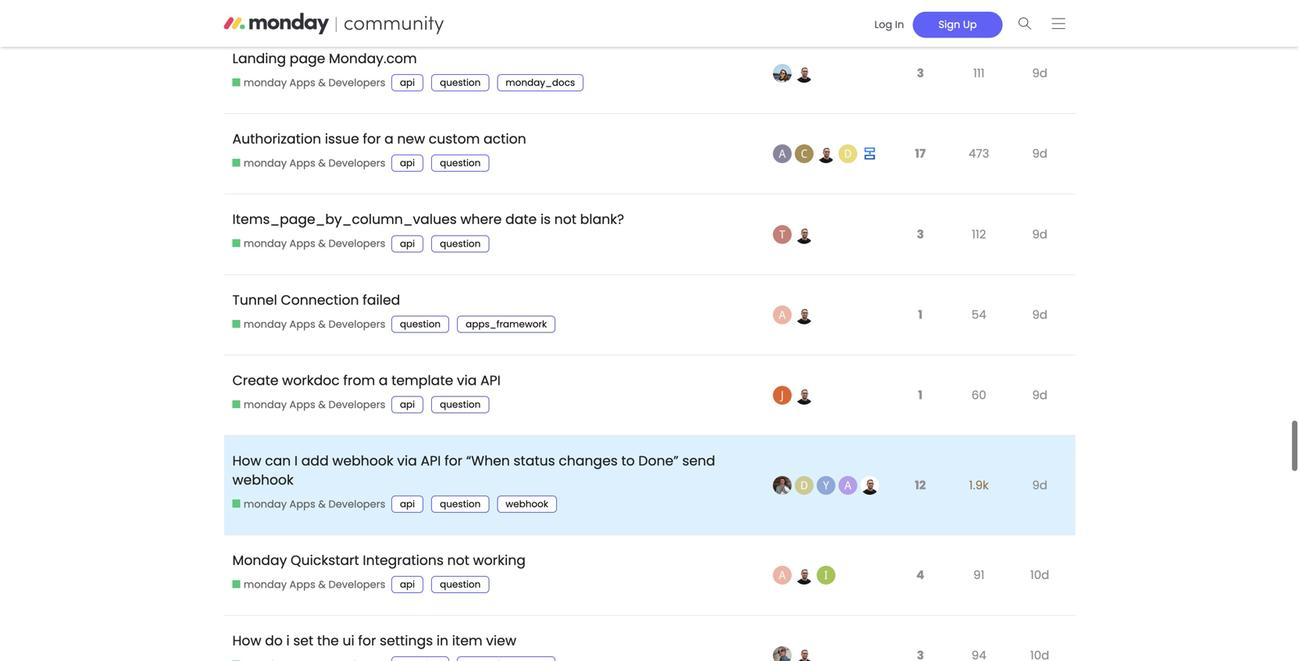 Task type: vqa. For each thing, say whether or not it's contained in the screenshot.
Developers for can
yes



Task type: describe. For each thing, give the bounding box(es) containing it.
log in button
[[866, 12, 913, 38]]

api link for i
[[391, 484, 424, 501]]

monday for landing page monday.com
[[244, 63, 287, 77]]

how for how can i add webhook via api for "when status changes to done" send webhook
[[232, 440, 261, 458]]

send
[[683, 440, 716, 458]]

& for can
[[318, 485, 326, 499]]

items_page_by_column_values where date is not blank?
[[232, 198, 624, 217]]

0 horizontal spatial not
[[447, 539, 470, 558]]

473
[[969, 133, 990, 150]]

1 9d from the top
[[1033, 52, 1048, 69]]

how do i set the ui for settings in item view
[[232, 620, 517, 639]]

1 button for create workdoc from a template via api
[[915, 366, 927, 401]]

from
[[343, 359, 375, 378]]

tags list for date
[[391, 223, 497, 240]]

api for i
[[400, 486, 415, 499]]

api link for date
[[391, 223, 424, 240]]

ui
[[343, 620, 355, 639]]

api link for from
[[391, 384, 424, 401]]

webhook inside webhook link
[[506, 486, 549, 499]]

view
[[486, 620, 517, 639]]

how for how do i set the ui for settings in item view
[[232, 620, 261, 639]]

question link for for
[[431, 142, 489, 160]]

is
[[541, 198, 551, 217]]

question down settings
[[400, 647, 441, 660]]

action
[[484, 117, 526, 136]]

monday apps & developers for issue
[[244, 144, 386, 158]]

9d link for webhook
[[1029, 453, 1052, 493]]

monday community forum image
[[224, 13, 474, 34]]

api for integrations
[[400, 566, 415, 579]]

template
[[392, 359, 453, 378]]

developers for do
[[329, 646, 386, 660]]

question link for monday.com
[[431, 62, 489, 79]]

monday for authorization issue for a new custom action
[[244, 144, 287, 158]]

monday apps & developers for do
[[244, 646, 386, 660]]

landing
[[232, 37, 286, 55]]

9d for template
[[1033, 375, 1048, 392]]

do
[[265, 620, 283, 639]]

issue
[[325, 117, 359, 136]]

changes
[[559, 440, 618, 458]]

94
[[972, 635, 987, 652]]

i
[[286, 620, 290, 639]]

9d link for template
[[1029, 363, 1052, 403]]

question link down the failed in the top of the page
[[391, 304, 449, 321]]

matias - most recent poster image right rk bishnoi - frequent poster image
[[861, 464, 880, 483]]

aaron busary - most recent poster image
[[817, 554, 836, 573]]

111
[[974, 52, 985, 69]]

apps for workdoc
[[290, 386, 316, 400]]

question link for i
[[431, 484, 489, 501]]

in
[[895, 17, 904, 31]]

monday for monday quickstart integrations not working
[[244, 566, 287, 580]]

how do i set the ui for settings in item view link
[[232, 608, 517, 650]]

landing page monday.com link
[[232, 25, 417, 67]]

sam - original poster image
[[773, 213, 792, 232]]

arkitech - original poster image
[[773, 554, 792, 573]]

4 9d from the top
[[1033, 294, 1048, 311]]

menu image
[[1052, 18, 1066, 29]]

developers for connection
[[329, 305, 386, 319]]

10d link for how do i set the ui for settings in item view
[[1027, 624, 1054, 662]]

dmitriy patsovskiy - original poster image
[[773, 464, 792, 483]]

navigation containing log in
[[861, 7, 1076, 40]]

9d for not
[[1033, 214, 1048, 230]]

connection
[[281, 278, 359, 297]]

prakash - original poster image
[[773, 635, 792, 653]]

i
[[295, 440, 298, 458]]

tags list for from
[[391, 384, 497, 401]]

10d for how do i set the ui for settings in item view
[[1031, 635, 1050, 652]]

sign up
[[939, 17, 977, 31]]

monday apps & developers for page
[[244, 63, 386, 77]]

question link for from
[[431, 384, 489, 401]]

api link for for
[[391, 142, 424, 160]]

api for webhook
[[421, 440, 441, 458]]

"when
[[466, 440, 510, 458]]

rk bishnoi - frequent poster image
[[839, 464, 858, 483]]

items_page_by_column_values where date is not blank? link
[[232, 186, 624, 228]]

oliver albrecht - most recent poster image
[[861, 132, 880, 151]]

0 horizontal spatial webhook
[[232, 459, 294, 477]]

apps_framework link for how do i set the ui for settings in item view
[[457, 645, 556, 662]]

monday apps & developers link for issue
[[232, 144, 386, 158]]

developers for where
[[329, 224, 386, 239]]

4 9d link from the top
[[1029, 282, 1052, 323]]

workdoc
[[282, 359, 340, 378]]

monday quickstart integrations not working link
[[232, 527, 526, 570]]

monday for items_page_by_column_values where date is not blank?
[[244, 224, 287, 239]]

settings
[[380, 620, 433, 639]]

monday for how can i add webhook via api for "when status changes to done" send webhook
[[244, 485, 287, 499]]

monday.com
[[329, 37, 417, 55]]

done"
[[639, 440, 679, 458]]

4
[[917, 555, 925, 572]]

api link for monday.com
[[391, 62, 424, 79]]

page
[[290, 37, 325, 55]]

question link for date
[[431, 223, 489, 240]]

apps_framework link for tunnel connection failed
[[457, 304, 556, 321]]

matias - most recent poster image for items_page_by_column_values where date is not blank?
[[795, 213, 814, 232]]

monday apps & developers link for can
[[232, 485, 386, 499]]

& for quickstart
[[318, 566, 326, 580]]

apps_framework for tunnel connection failed
[[466, 306, 547, 318]]

tunnel connection failed link
[[232, 267, 400, 309]]

3 for landing page monday.com
[[917, 52, 924, 69]]

webhook link
[[497, 484, 557, 501]]

how can i add webhook via api for "when status changes to done" send webhook
[[232, 440, 716, 477]]

monday apps & developers link for where
[[232, 224, 386, 239]]

cody - frequent poster image
[[795, 132, 814, 151]]

apps for issue
[[290, 144, 316, 158]]

54
[[972, 294, 987, 311]]

17
[[915, 133, 926, 150]]

question for monday.com
[[440, 64, 481, 77]]

1 button for tunnel connection failed
[[915, 285, 927, 320]]

question for from
[[440, 386, 481, 399]]

tags list for monday.com
[[391, 62, 592, 79]]

question for date
[[440, 225, 481, 238]]

items_page_by_column_values
[[232, 198, 457, 217]]

2 1 from the top
[[919, 375, 923, 392]]

to
[[622, 440, 635, 458]]

api for from
[[400, 386, 415, 399]]



Task type: locate. For each thing, give the bounding box(es) containing it.
3 button for how do i set the ui for settings in item view
[[913, 626, 928, 662]]

91
[[974, 555, 985, 572]]

4 button
[[913, 546, 929, 581]]

5 developers from the top
[[329, 386, 386, 400]]

quickstart
[[291, 539, 359, 558]]

api down template
[[400, 386, 415, 399]]

5 apps from the top
[[290, 386, 316, 400]]

apps down set
[[290, 646, 316, 660]]

3 9d link from the top
[[1029, 202, 1052, 242]]

2 developers from the top
[[329, 144, 386, 158]]

4 developers from the top
[[329, 305, 386, 319]]

5 api from the top
[[400, 486, 415, 499]]

2 10d link from the top
[[1027, 624, 1054, 662]]

where
[[461, 198, 502, 217]]

valeriia - original poster image
[[773, 52, 792, 70]]

monday apps & developers link down items_page_by_column_values
[[232, 224, 386, 239]]

question link down how can i add webhook via api for "when status changes to done" send webhook
[[431, 484, 489, 501]]

1 vertical spatial how
[[232, 620, 261, 639]]

7 monday from the top
[[244, 566, 287, 580]]

9d
[[1033, 52, 1048, 69], [1033, 133, 1048, 150], [1033, 214, 1048, 230], [1033, 294, 1048, 311], [1033, 375, 1048, 392], [1033, 465, 1048, 482]]

2 monday from the top
[[244, 144, 287, 158]]

9d right 111
[[1033, 52, 1048, 69]]

0 vertical spatial a
[[385, 117, 394, 136]]

7 apps from the top
[[290, 566, 316, 580]]

4 api from the top
[[400, 386, 415, 399]]

question down working
[[440, 566, 481, 579]]

0 vertical spatial apps_framework
[[466, 306, 547, 318]]

monday apps & developers link down add
[[232, 485, 386, 499]]

2 vertical spatial 3 button
[[913, 626, 928, 662]]

6 9d link from the top
[[1029, 453, 1052, 493]]

1 vertical spatial matias - frequent poster image
[[795, 554, 814, 573]]

monday apps & developers for quickstart
[[244, 566, 386, 580]]

5 9d link from the top
[[1029, 363, 1052, 403]]

2 monday apps & developers link from the top
[[232, 144, 386, 158]]

4 tags list from the top
[[391, 304, 563, 321]]

3 tags list from the top
[[391, 223, 497, 240]]

monday apps & developers down items_page_by_column_values
[[244, 224, 386, 239]]

10d right the 91
[[1031, 555, 1050, 572]]

9d link right 60
[[1029, 363, 1052, 403]]

0 horizontal spatial via
[[397, 440, 417, 458]]

for right ui
[[358, 620, 376, 639]]

3 & from the top
[[318, 224, 326, 239]]

monday
[[232, 539, 287, 558]]

8 monday from the top
[[244, 646, 287, 660]]

monday apps & developers down issue
[[244, 144, 386, 158]]

question down how can i add webhook via api for "when status changes to done" send webhook
[[440, 486, 481, 499]]

tags list
[[391, 62, 592, 79], [391, 142, 497, 160], [391, 223, 497, 240], [391, 304, 563, 321], [391, 384, 497, 401], [391, 484, 565, 501], [391, 564, 497, 581], [391, 645, 563, 662]]

1 api from the top
[[400, 64, 415, 77]]

9d link
[[1029, 41, 1052, 81], [1029, 121, 1052, 162], [1029, 202, 1052, 242], [1029, 282, 1052, 323], [1029, 363, 1052, 403], [1029, 453, 1052, 493]]

1 developers from the top
[[329, 63, 386, 77]]

api down items_page_by_column_values where date is not blank?
[[400, 225, 415, 238]]

arkitech - original poster image
[[773, 293, 792, 312]]

6 apps from the top
[[290, 485, 316, 499]]

matias - most recent poster image
[[795, 293, 814, 312]]

1 apps_framework from the top
[[466, 306, 547, 318]]

3 for items_page_by_column_values where date is not blank?
[[917, 214, 924, 230]]

how
[[232, 440, 261, 458], [232, 620, 261, 639]]

matias - frequent poster image left aaron busary - most recent poster image
[[795, 554, 814, 573]]

5 monday from the top
[[244, 386, 287, 400]]

question up custom
[[440, 64, 481, 77]]

2 apps_framework from the top
[[466, 647, 547, 660]]

2 api from the top
[[400, 144, 415, 157]]

3 monday apps & developers from the top
[[244, 224, 386, 239]]

8 tags list from the top
[[391, 645, 563, 662]]

112
[[972, 214, 987, 230]]

question down template
[[440, 386, 481, 399]]

3 button for items_page_by_column_values where date is not blank?
[[913, 205, 928, 240]]

4 apps from the top
[[290, 305, 316, 319]]

2 monday apps & developers from the top
[[244, 144, 386, 158]]

1 9d link from the top
[[1029, 41, 1052, 81]]

6 & from the top
[[318, 485, 326, 499]]

integrations
[[363, 539, 444, 558]]

question for i
[[440, 486, 481, 499]]

up
[[964, 17, 977, 31]]

5 monday apps & developers from the top
[[244, 386, 386, 400]]

9d for webhook
[[1033, 465, 1048, 482]]

& for issue
[[318, 144, 326, 158]]

9d link right 1.9k
[[1029, 453, 1052, 493]]

7 monday apps & developers from the top
[[244, 566, 386, 580]]

navigation
[[861, 7, 1076, 40]]

0 vertical spatial 3 button
[[913, 43, 928, 79]]

1 vertical spatial 1
[[919, 375, 923, 392]]

api down monday.com
[[400, 64, 415, 77]]

question
[[440, 64, 481, 77], [440, 144, 481, 157], [440, 225, 481, 238], [400, 306, 441, 318], [440, 386, 481, 399], [440, 486, 481, 499], [440, 566, 481, 579], [400, 647, 441, 660]]

monday apps & developers link down authorization
[[232, 144, 386, 158]]

failed
[[363, 278, 400, 297]]

a for template
[[379, 359, 388, 378]]

sign
[[939, 17, 961, 31]]

10d link for monday quickstart integrations not working
[[1027, 543, 1054, 583]]

apps_framework for how do i set the ui for settings in item view
[[466, 647, 547, 660]]

for right issue
[[363, 117, 381, 136]]

2 api link from the top
[[391, 142, 424, 160]]

10d link right the 91
[[1027, 543, 1054, 583]]

1 vertical spatial api
[[421, 440, 441, 458]]

monday down authorization
[[244, 144, 287, 158]]

apps for quickstart
[[290, 566, 316, 580]]

2 3 from the top
[[917, 214, 924, 230]]

apps down items_page_by_column_values
[[290, 224, 316, 239]]

monday up tunnel
[[244, 224, 287, 239]]

authorization issue for a new custom action link
[[232, 106, 526, 148]]

monday for how do i set the ui for settings in item view
[[244, 646, 287, 660]]

apps_framework link
[[457, 304, 556, 321], [457, 645, 556, 662]]

1 left 54
[[919, 294, 923, 311]]

1.9k
[[970, 465, 989, 482]]

4 monday apps & developers link from the top
[[232, 305, 386, 319]]

3 api from the top
[[400, 225, 415, 238]]

question link down where in the top left of the page
[[431, 223, 489, 240]]

question down custom
[[440, 144, 481, 157]]

5 & from the top
[[318, 386, 326, 400]]

1 vertical spatial apps_framework link
[[457, 645, 556, 662]]

matias - most recent poster image for landing page monday.com
[[795, 52, 814, 70]]

api link for integrations
[[391, 564, 424, 581]]

apps down the tunnel connection failed
[[290, 305, 316, 319]]

the
[[317, 620, 339, 639]]

item
[[452, 620, 483, 639]]

monday apps & developers link for quickstart
[[232, 566, 386, 580]]

9d link for not
[[1029, 202, 1052, 242]]

monday apps & developers link down page
[[232, 63, 386, 78]]

matias - most recent poster image right the jeff - original poster icon
[[795, 374, 814, 393]]

matias - most recent poster image for how do i set the ui for settings in item view
[[795, 635, 814, 653]]

webhook down the status
[[506, 486, 549, 499]]

& for do
[[318, 646, 326, 660]]

2 how from the top
[[232, 620, 261, 639]]

1 vertical spatial a
[[379, 359, 388, 378]]

monday_docs
[[506, 64, 575, 77]]

search image
[[1019, 18, 1032, 29]]

1 api link from the top
[[391, 62, 424, 79]]

1 10d link from the top
[[1027, 543, 1054, 583]]

tags list for failed
[[391, 304, 563, 321]]

authorization issue for a new custom action
[[232, 117, 526, 136]]

1 vertical spatial 3 button
[[913, 205, 928, 240]]

tags list for integrations
[[391, 564, 497, 581]]

api link
[[391, 62, 424, 79], [391, 142, 424, 160], [391, 223, 424, 240], [391, 384, 424, 401], [391, 484, 424, 501], [391, 564, 424, 581]]

6 developers from the top
[[329, 485, 386, 499]]

3 api link from the top
[[391, 223, 424, 240]]

matias - most recent poster image right sam - original poster icon
[[795, 213, 814, 232]]

monday down "landing"
[[244, 63, 287, 77]]

5 tags list from the top
[[391, 384, 497, 401]]

4 & from the top
[[318, 305, 326, 319]]

developers for page
[[329, 63, 386, 77]]

9d right 1.9k
[[1033, 465, 1048, 482]]

9d link right 473
[[1029, 121, 1052, 162]]

0 vertical spatial 1
[[919, 294, 923, 311]]

tunnel connection failed
[[232, 278, 400, 297]]

question for for
[[440, 144, 481, 157]]

1 1 from the top
[[919, 294, 923, 311]]

1 how from the top
[[232, 440, 261, 458]]

monday quickstart integrations not working
[[232, 539, 526, 558]]

0 vertical spatial for
[[363, 117, 381, 136]]

monday down do
[[244, 646, 287, 660]]

& for connection
[[318, 305, 326, 319]]

0 vertical spatial api
[[481, 359, 501, 378]]

monday apps & developers for can
[[244, 485, 386, 499]]

9d link right 112
[[1029, 202, 1052, 242]]

question for integrations
[[440, 566, 481, 579]]

add
[[301, 440, 329, 458]]

6 monday apps & developers link from the top
[[232, 485, 386, 499]]

2 apps from the top
[[290, 144, 316, 158]]

10d link right 94
[[1027, 624, 1054, 662]]

matias - frequent poster image right cody - frequent poster image
[[817, 132, 836, 151]]

apps for do
[[290, 646, 316, 660]]

2 tags list from the top
[[391, 142, 497, 160]]

2 vertical spatial for
[[358, 620, 376, 639]]

for left the "when
[[445, 440, 463, 458]]

monday down can at the left bottom of page
[[244, 485, 287, 499]]

question link down custom
[[431, 142, 489, 160]]

create workdoc from a template via api link
[[232, 347, 501, 390]]

yash garg - frequent poster image
[[817, 464, 836, 483]]

matias - most recent poster image right valeriia - original poster image
[[795, 52, 814, 70]]

1 vertical spatial 10d
[[1031, 635, 1050, 652]]

1 1 button from the top
[[915, 285, 927, 320]]

webhook
[[332, 440, 394, 458], [232, 459, 294, 477], [506, 486, 549, 499]]

developers for workdoc
[[329, 386, 386, 400]]

2 10d from the top
[[1031, 635, 1050, 652]]

api for for
[[400, 144, 415, 157]]

landing page monday.com
[[232, 37, 417, 55]]

6 monday apps & developers from the top
[[244, 485, 386, 499]]

api link down monday.com
[[391, 62, 424, 79]]

2 vertical spatial 3
[[917, 635, 924, 652]]

monday down create
[[244, 386, 287, 400]]

date
[[506, 198, 537, 217]]

developers
[[329, 63, 386, 77], [329, 144, 386, 158], [329, 224, 386, 239], [329, 305, 386, 319], [329, 386, 386, 400], [329, 485, 386, 499], [329, 566, 386, 580], [329, 646, 386, 660]]

question link down working
[[431, 564, 489, 581]]

matias - most recent poster image
[[795, 52, 814, 70], [795, 213, 814, 232], [795, 374, 814, 393], [861, 464, 880, 483], [795, 635, 814, 653]]

& for where
[[318, 224, 326, 239]]

duken - frequent poster image
[[839, 132, 858, 151]]

1 horizontal spatial via
[[457, 359, 477, 378]]

ayelet - original poster image
[[773, 132, 792, 151]]

monday apps & developers down quickstart
[[244, 566, 386, 580]]

& down connection
[[318, 305, 326, 319]]

3 button for landing page monday.com
[[913, 43, 928, 79]]

3 monday apps & developers link from the top
[[232, 224, 386, 239]]

apps down authorization
[[290, 144, 316, 158]]

& for page
[[318, 63, 326, 77]]

developers down the failed in the top of the page
[[329, 305, 386, 319]]

question down where in the top left of the page
[[440, 225, 481, 238]]

1 horizontal spatial webhook
[[332, 440, 394, 458]]

6 tags list from the top
[[391, 484, 565, 501]]

1 vertical spatial for
[[445, 440, 463, 458]]

1 button left 60
[[915, 366, 927, 401]]

a for new
[[385, 117, 394, 136]]

developers down the from
[[329, 386, 386, 400]]

10d for monday quickstart integrations not working
[[1031, 555, 1050, 572]]

create
[[232, 359, 279, 378]]

apps down workdoc
[[290, 386, 316, 400]]

monday for create workdoc from a template via api
[[244, 386, 287, 400]]

webhook down can at the left bottom of page
[[232, 459, 294, 477]]

2 & from the top
[[318, 144, 326, 158]]

api link down items_page_by_column_values where date is not blank?
[[391, 223, 424, 240]]

& down workdoc
[[318, 386, 326, 400]]

authorization
[[232, 117, 321, 136]]

1 vertical spatial 10d link
[[1027, 624, 1054, 662]]

log
[[875, 17, 893, 31]]

3
[[917, 52, 924, 69], [917, 214, 924, 230], [917, 635, 924, 652]]

0 vertical spatial 10d link
[[1027, 543, 1054, 583]]

a right the from
[[379, 359, 388, 378]]

monday apps & developers link for workdoc
[[232, 386, 386, 400]]

api up integrations
[[400, 486, 415, 499]]

7 tags list from the top
[[391, 564, 497, 581]]

monday apps & developers down workdoc
[[244, 386, 386, 400]]

api right template
[[481, 359, 501, 378]]

9d right 473
[[1033, 133, 1048, 150]]

monday apps & developers link down the tunnel connection failed
[[232, 305, 386, 319]]

& down landing page monday.com
[[318, 63, 326, 77]]

1 monday apps & developers link from the top
[[232, 63, 386, 78]]

a left new
[[385, 117, 394, 136]]

0 vertical spatial how
[[232, 440, 261, 458]]

1 monday from the top
[[244, 63, 287, 77]]

9d link for new
[[1029, 121, 1052, 162]]

monday apps & developers link for connection
[[232, 305, 386, 319]]

not
[[555, 198, 577, 217], [447, 539, 470, 558]]

jeff - original poster image
[[773, 374, 792, 393]]

via for template
[[457, 359, 477, 378]]

3 9d from the top
[[1033, 214, 1048, 230]]

&
[[318, 63, 326, 77], [318, 144, 326, 158], [318, 224, 326, 239], [318, 305, 326, 319], [318, 386, 326, 400], [318, 485, 326, 499], [318, 566, 326, 580], [318, 646, 326, 660]]

for
[[363, 117, 381, 136], [445, 440, 463, 458], [358, 620, 376, 639]]

7 developers from the top
[[329, 566, 386, 580]]

apps for can
[[290, 485, 316, 499]]

for inside how can i add webhook via api for "when status changes to done" send webhook
[[445, 440, 463, 458]]

developers for issue
[[329, 144, 386, 158]]

8 monday apps & developers from the top
[[244, 646, 386, 660]]

0 vertical spatial apps_framework link
[[457, 304, 556, 321]]

& down the the
[[318, 646, 326, 660]]

5 monday apps & developers link from the top
[[232, 386, 386, 400]]

set
[[293, 620, 314, 639]]

monday_docs link
[[497, 62, 584, 79]]

1 10d from the top
[[1031, 555, 1050, 572]]

0 vertical spatial matias - frequent poster image
[[817, 132, 836, 151]]

matias - most recent poster image right prakash - original poster image
[[795, 635, 814, 653]]

8 monday apps & developers link from the top
[[232, 646, 386, 661]]

4 monday apps & developers from the top
[[244, 305, 386, 319]]

1 button left 54
[[915, 285, 927, 320]]

developers for quickstart
[[329, 566, 386, 580]]

1 apps_framework link from the top
[[457, 304, 556, 321]]

9d right 60
[[1033, 375, 1048, 392]]

2 horizontal spatial webhook
[[506, 486, 549, 499]]

tags list for i
[[391, 484, 565, 501]]

api inside how can i add webhook via api for "when status changes to done" send webhook
[[421, 440, 441, 458]]

3 3 button from the top
[[913, 626, 928, 662]]

via
[[457, 359, 477, 378], [397, 440, 417, 458]]

8 developers from the top
[[329, 646, 386, 660]]

tags list for for
[[391, 142, 497, 160]]

1 3 from the top
[[917, 52, 924, 69]]

1 vertical spatial apps_framework
[[466, 647, 547, 660]]

6 monday from the top
[[244, 485, 287, 499]]

8 apps from the top
[[290, 646, 316, 660]]

2 apps_framework link from the top
[[457, 645, 556, 662]]

9d right 112
[[1033, 214, 1048, 230]]

apps down quickstart
[[290, 566, 316, 580]]

17 button
[[912, 124, 930, 159]]

1 & from the top
[[318, 63, 326, 77]]

0 vertical spatial 3
[[917, 52, 924, 69]]

api down new
[[400, 144, 415, 157]]

0 vertical spatial 1 button
[[915, 285, 927, 320]]

not right is
[[555, 198, 577, 217]]

developers down add
[[329, 485, 386, 499]]

1 horizontal spatial not
[[555, 198, 577, 217]]

1 tags list from the top
[[391, 62, 592, 79]]

how can i add webhook via api for "when status changes to done" send webhook link
[[232, 428, 716, 489]]

log in
[[875, 17, 904, 31]]

question link down template
[[431, 384, 489, 401]]

developers for can
[[329, 485, 386, 499]]

1 vertical spatial not
[[447, 539, 470, 558]]

0 vertical spatial not
[[555, 198, 577, 217]]

monday apps & developers link
[[232, 63, 386, 78], [232, 144, 386, 158], [232, 224, 386, 239], [232, 305, 386, 319], [232, 386, 386, 400], [232, 485, 386, 499], [232, 566, 386, 580], [232, 646, 386, 661]]

blank?
[[580, 198, 624, 217]]

apps for page
[[290, 63, 316, 77]]

monday apps & developers for workdoc
[[244, 386, 386, 400]]

1 3 button from the top
[[913, 43, 928, 79]]

3 apps from the top
[[290, 224, 316, 239]]

apps for connection
[[290, 305, 316, 319]]

6 9d from the top
[[1033, 465, 1048, 482]]

monday apps & developers down add
[[244, 485, 386, 499]]

9d link down search image
[[1029, 41, 1052, 81]]

custom
[[429, 117, 480, 136]]

0 vertical spatial via
[[457, 359, 477, 378]]

working
[[473, 539, 526, 558]]

developers down monday quickstart integrations not working
[[329, 566, 386, 580]]

via inside how can i add webhook via api for "when status changes to done" send webhook
[[397, 440, 417, 458]]

apps_framework
[[466, 306, 547, 318], [466, 647, 547, 660]]

monday apps & developers for where
[[244, 224, 386, 239]]

2 9d link from the top
[[1029, 121, 1052, 162]]

2 3 button from the top
[[913, 205, 928, 240]]

10d right 94
[[1031, 635, 1050, 652]]

3 3 from the top
[[917, 635, 924, 652]]

question link down settings
[[391, 645, 449, 662]]

dan - frequent poster image
[[795, 464, 814, 483]]

5 9d from the top
[[1033, 375, 1048, 392]]

api link down new
[[391, 142, 424, 160]]

6 api link from the top
[[391, 564, 424, 581]]

3 monday from the top
[[244, 224, 287, 239]]

8 & from the top
[[318, 646, 326, 660]]

0 horizontal spatial matias - frequent poster image
[[795, 554, 814, 573]]

monday apps & developers link for page
[[232, 63, 386, 78]]

monday apps & developers down the tunnel connection failed
[[244, 305, 386, 319]]

1 vertical spatial via
[[397, 440, 417, 458]]

1 left 60
[[919, 375, 923, 392]]

1 apps from the top
[[290, 63, 316, 77]]

api link up integrations
[[391, 484, 424, 501]]

monday apps & developers
[[244, 63, 386, 77], [244, 144, 386, 158], [244, 224, 386, 239], [244, 305, 386, 319], [244, 386, 386, 400], [244, 485, 386, 499], [244, 566, 386, 580], [244, 646, 386, 660]]

question down the failed in the top of the page
[[400, 306, 441, 318]]

question link
[[431, 62, 489, 79], [431, 142, 489, 160], [431, 223, 489, 240], [391, 304, 449, 321], [431, 384, 489, 401], [431, 484, 489, 501], [431, 564, 489, 581], [391, 645, 449, 662]]

apps down page
[[290, 63, 316, 77]]

0 horizontal spatial api
[[421, 440, 441, 458]]

can
[[265, 440, 291, 458]]

api for monday.com
[[400, 64, 415, 77]]

apps for where
[[290, 224, 316, 239]]

9d for new
[[1033, 133, 1048, 150]]

matias - most recent poster image for create workdoc from a template via api
[[795, 374, 814, 393]]

0 vertical spatial 10d
[[1031, 555, 1050, 572]]

sign up button
[[913, 12, 1003, 38]]

api left the "when
[[421, 440, 441, 458]]

create workdoc from a template via api
[[232, 359, 501, 378]]

in
[[437, 620, 449, 639]]

developers down issue
[[329, 144, 386, 158]]

api
[[400, 64, 415, 77], [400, 144, 415, 157], [400, 225, 415, 238], [400, 386, 415, 399], [400, 486, 415, 499], [400, 566, 415, 579]]

not left working
[[447, 539, 470, 558]]

api for template
[[481, 359, 501, 378]]

4 monday from the top
[[244, 305, 287, 319]]

a
[[385, 117, 394, 136], [379, 359, 388, 378]]

12 button
[[911, 456, 930, 491]]

api link down integrations
[[391, 564, 424, 581]]

question link for integrations
[[431, 564, 489, 581]]

1 vertical spatial 1 button
[[915, 366, 927, 401]]

matias - frequent poster image
[[817, 132, 836, 151], [795, 554, 814, 573]]

tunnel
[[232, 278, 277, 297]]

2 1 button from the top
[[915, 366, 927, 401]]

1 vertical spatial 3
[[917, 214, 924, 230]]

10d
[[1031, 555, 1050, 572], [1031, 635, 1050, 652]]

3 for how do i set the ui for settings in item view
[[917, 635, 924, 652]]

monday for tunnel connection failed
[[244, 305, 287, 319]]

how inside how can i add webhook via api for "when status changes to done" send webhook
[[232, 440, 261, 458]]

1 monday apps & developers from the top
[[244, 63, 386, 77]]

how left do
[[232, 620, 261, 639]]

monday apps & developers down page
[[244, 63, 386, 77]]

7 monday apps & developers link from the top
[[232, 566, 386, 580]]

7 & from the top
[[318, 566, 326, 580]]

apps down i
[[290, 485, 316, 499]]

new
[[397, 117, 425, 136]]

12
[[915, 465, 926, 482]]

1 button
[[915, 285, 927, 320], [915, 366, 927, 401]]

via for webhook
[[397, 440, 417, 458]]

1 horizontal spatial api
[[481, 359, 501, 378]]

60
[[972, 375, 987, 392]]

3 developers from the top
[[329, 224, 386, 239]]

api
[[481, 359, 501, 378], [421, 440, 441, 458]]

3 button
[[913, 43, 928, 79], [913, 205, 928, 240], [913, 626, 928, 662]]

api for date
[[400, 225, 415, 238]]

1 horizontal spatial matias - frequent poster image
[[817, 132, 836, 151]]

& down items_page_by_column_values
[[318, 224, 326, 239]]

question link up custom
[[431, 62, 489, 79]]

6 api from the top
[[400, 566, 415, 579]]

monday apps & developers for connection
[[244, 305, 386, 319]]

2 9d from the top
[[1033, 133, 1048, 150]]

& down add
[[318, 485, 326, 499]]

4 api link from the top
[[391, 384, 424, 401]]

status
[[514, 440, 555, 458]]

5 api link from the top
[[391, 484, 424, 501]]



